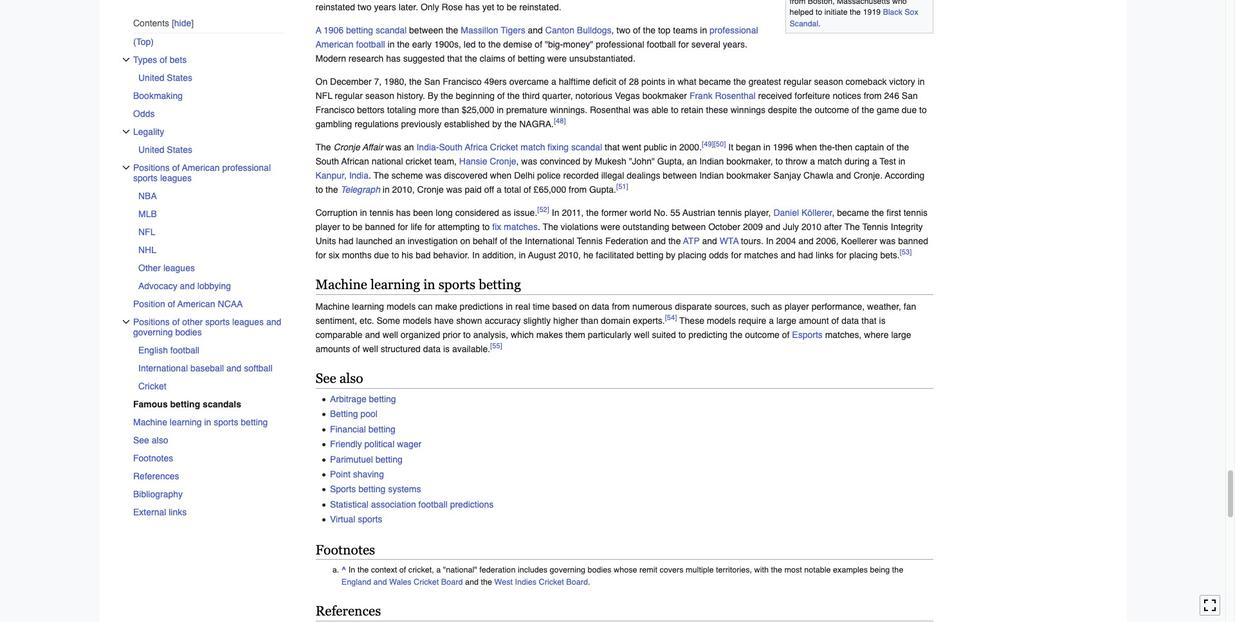 Task type: vqa. For each thing, say whether or not it's contained in the screenshot.
bookmaker
yes



Task type: locate. For each thing, give the bounding box(es) containing it.
1 horizontal spatial due
[[902, 105, 917, 115]]

chawla
[[804, 171, 834, 181]]

1 vertical spatial had
[[798, 250, 813, 261]]

bookmaking
[[133, 91, 182, 101]]

based
[[552, 302, 577, 312]]

1 vertical spatial between
[[663, 171, 697, 181]]

san inside on december 7, 1980, the san francisco 49ers overcame a halftime deficit of 28 points in what became the greatest regular season comeback victory in nfl regular season history. by the beginning of the third quarter, notorious vegas bookmaker
[[424, 77, 440, 87]]

the inside corruption in tennis has been long considered as issue. [52] in 2011, the former world no. 55 austrian tennis player, daniel köllerer
[[586, 208, 599, 218]]

0 vertical spatial united
[[138, 73, 164, 83]]

in inside corruption in tennis has been long considered as issue. [52] in 2011, the former world no. 55 austrian tennis player, daniel köllerer
[[360, 208, 367, 218]]

2 tennis from the left
[[718, 208, 742, 218]]

2 horizontal spatial professional
[[710, 25, 758, 35]]

footnotes inside 'link'
[[133, 453, 173, 464]]

1 horizontal spatial scandal
[[571, 142, 602, 153]]

0 horizontal spatial board
[[441, 578, 463, 588]]

0 vertical spatial united states
[[138, 73, 192, 83]]

1 tennis from the left
[[370, 208, 394, 218]]

1 horizontal spatial bodies
[[588, 565, 612, 575]]

season up forfeiture
[[814, 77, 843, 87]]

for left six
[[316, 250, 326, 261]]

2 horizontal spatial by
[[666, 250, 676, 261]]

2 united states link from the top
[[138, 141, 283, 159]]

football inside in the early 1900s, led to the demise of "big-money" professional football for several years. modern research has suggested that the claims of betting were unsubstantiated.
[[647, 39, 676, 50]]

betting
[[346, 25, 373, 35], [518, 53, 545, 64], [637, 250, 664, 261], [479, 277, 521, 293], [369, 394, 396, 405], [170, 399, 200, 410], [241, 417, 268, 428], [369, 425, 396, 435], [376, 455, 403, 465], [359, 485, 386, 495]]

virtual sports link
[[330, 515, 382, 525]]

2 vertical spatial ,
[[833, 208, 835, 218]]

3 tennis from the left
[[904, 208, 928, 218]]

systems
[[388, 485, 421, 495]]

remit
[[640, 565, 658, 575]]

positions
[[133, 163, 169, 173], [133, 317, 169, 327]]

became up after
[[837, 208, 869, 218]]

player inside machine learning models can make predictions in real time based on data from numerous disparate sources, such as player performance, weather, fan sentiment, etc. some models have shown accuracy slightly higher than domain experts.
[[785, 302, 809, 312]]

united states link
[[138, 69, 283, 87], [138, 141, 283, 159]]

köllerer
[[802, 208, 833, 218]]

cronje for affair
[[334, 142, 360, 153]]

large right where
[[891, 330, 911, 340]]

, inside hansie cronje , was convinced by mukesh "john" gupta, an indian bookmaker, to throw a match during a test in kanpur, india
[[516, 156, 519, 167]]

united down the legality
[[138, 145, 164, 155]]

by down outstanding
[[666, 250, 676, 261]]

1 vertical spatial ,
[[516, 156, 519, 167]]

1 horizontal spatial nfl
[[316, 91, 332, 101]]

is inside matches, where large amounts of well structured data is available.
[[443, 344, 450, 355]]

0 vertical spatial predictions
[[460, 302, 503, 312]]

x small image
[[122, 128, 130, 136], [122, 164, 130, 172]]

francisco inside received forfeiture notices from 246 san francisco bettors totaling more than $25,000 in premature winnings. rosenthal was able to retain these winnings despite the outcome of the game due to gambling regulations previously established by the nagra.
[[316, 105, 355, 115]]

[51]
[[616, 182, 628, 191]]

the up koellerer
[[845, 222, 860, 232]]

0 vertical spatial scandal
[[376, 25, 407, 35]]

for down the teams on the top right of the page
[[679, 39, 689, 50]]

see
[[316, 371, 336, 387], [133, 435, 149, 446]]

than inside received forfeiture notices from 246 san francisco bettors totaling more than $25,000 in premature winnings. rosenthal was able to retain these winnings despite the outcome of the game due to gambling regulations previously established by the nagra.
[[442, 105, 459, 115]]

0 horizontal spatial bookmaker
[[643, 91, 687, 101]]

betting down federation
[[637, 250, 664, 261]]

of inside positions of american professional sports leagues
[[172, 163, 179, 173]]

arbitrage betting link
[[330, 394, 396, 405]]

outstanding
[[623, 222, 670, 232]]

american for professional
[[182, 163, 220, 173]]

test
[[880, 156, 896, 167]]

sports down position of american ncaa link
[[205, 317, 230, 327]]

machine down six
[[316, 277, 367, 293]]

in left '2004'
[[766, 236, 774, 246]]

bodies up english football at left
[[175, 327, 201, 338]]

and inside the . the scheme was discovered when delhi police recorded illegal dealings between indian bookmaker sanjay chawla and cronje. according to the
[[836, 171, 851, 181]]

1 x small image from the top
[[122, 128, 130, 136]]

betting inside tours. in 2004 and 2006, koellerer was banned for six months due to his bad behavior. in addition, in august 2010, he facilitated betting by placing odds for matches and had links for placing bets.
[[637, 250, 664, 261]]

american up nba "link"
[[182, 163, 220, 173]]

1 vertical spatial x small image
[[122, 164, 130, 172]]

, down the cronje affair was an india-south africa cricket match fixing scandal that went public in 2000. [49] [50]
[[516, 156, 519, 167]]

parimutuel betting link
[[330, 455, 403, 465]]

was inside "telegraph in 2010, cronje was paid off a total of £65,000 from gupta. [51]"
[[446, 185, 462, 195]]

the left game on the top of the page
[[862, 105, 874, 115]]

launched
[[356, 236, 393, 246]]

references link
[[133, 468, 283, 486]]

were down "big-
[[547, 53, 567, 64]]

1 vertical spatial leagues
[[163, 263, 195, 273]]

data for these
[[842, 316, 859, 326]]

data inside these models require a large amount of data that is comparable and well organized prior to analysis, which makes them particularly well suited to predicting the outcome of
[[842, 316, 859, 326]]

1 horizontal spatial as
[[773, 302, 782, 312]]

learning down famous betting scandals
[[169, 417, 201, 428]]

in up be
[[360, 208, 367, 218]]

1 horizontal spatial is
[[879, 316, 886, 326]]

the up violations
[[586, 208, 599, 218]]

1 vertical spatial when
[[490, 171, 512, 181]]

2 vertical spatial professional
[[222, 163, 271, 173]]

wta link
[[720, 236, 739, 246]]

x small image for legality
[[122, 128, 130, 136]]

machine inside machine learning models can make predictions in real time based on data from numerous disparate sources, such as player performance, weather, fan sentiment, etc. some models have shown accuracy slightly higher than domain experts.
[[316, 302, 350, 312]]

placing down koellerer
[[849, 250, 878, 261]]

0 vertical spatial on
[[460, 236, 470, 246]]

1 vertical spatial united states link
[[138, 141, 283, 159]]

and down etc.
[[365, 330, 380, 340]]

greatest
[[749, 77, 781, 87]]

models up some
[[387, 302, 416, 312]]

a down such
[[769, 316, 774, 326]]

2 vertical spatial cronje
[[417, 185, 444, 195]]

that up mukesh
[[605, 142, 620, 153]]

a inside "telegraph in 2010, cronje was paid off a total of £65,000 from gupta. [51]"
[[497, 185, 502, 195]]

sentiment,
[[316, 316, 357, 326]]

received forfeiture notices from 246 san francisco bettors totaling more than $25,000 in premature winnings. rosenthal was able to retain these winnings despite the outcome of the game due to gambling regulations previously established by the nagra.
[[316, 91, 927, 129]]

2 united from the top
[[138, 145, 164, 155]]

and
[[528, 25, 543, 35], [836, 171, 851, 181], [766, 222, 781, 232], [651, 236, 666, 246], [702, 236, 717, 246], [799, 236, 814, 246], [781, 250, 796, 261], [180, 281, 195, 291], [266, 317, 281, 327], [365, 330, 380, 340], [226, 363, 241, 374], [374, 578, 387, 588], [465, 578, 479, 588]]

betting up pool
[[369, 394, 396, 405]]

1 horizontal spatial ,
[[612, 25, 614, 35]]

1 united states from the top
[[138, 73, 192, 83]]

see down famous
[[133, 435, 149, 446]]

2000.
[[680, 142, 702, 153]]

between up early
[[409, 25, 443, 35]]

match inside the cronje affair was an india-south africa cricket match fixing scandal that went public in 2000. [49] [50]
[[521, 142, 545, 153]]

betting up the machine learning in sports betting link
[[170, 399, 200, 410]]

governing up english
[[133, 327, 172, 338]]

between inside the . the scheme was discovered when delhi police recorded illegal dealings between indian bookmaker sanjay chawla and cronje. according to the
[[663, 171, 697, 181]]

0 vertical spatial references
[[133, 472, 179, 482]]

english
[[138, 345, 168, 356]]

2 vertical spatial learning
[[169, 417, 201, 428]]

1 vertical spatial on
[[580, 302, 590, 312]]

references inside references link
[[133, 472, 179, 482]]

banned up launched
[[365, 222, 395, 232]]

1 horizontal spatial matches
[[744, 250, 778, 261]]

1 horizontal spatial were
[[601, 222, 620, 232]]

south up 'kanpur,'
[[316, 156, 339, 167]]

1 indian from the top
[[700, 156, 724, 167]]

to right led
[[478, 39, 486, 50]]

0 vertical spatial governing
[[133, 327, 172, 338]]

rosenthal up winnings
[[715, 91, 756, 101]]

data inside machine learning models can make predictions in real time based on data from numerous disparate sources, such as player performance, weather, fan sentiment, etc. some models have shown accuracy slightly higher than domain experts.
[[592, 302, 610, 312]]

0 horizontal spatial on
[[460, 236, 470, 246]]

professional down two
[[596, 39, 645, 50]]

2010, left "he"
[[559, 250, 581, 261]]

1 vertical spatial match
[[818, 156, 842, 167]]

football inside arbitrage betting betting pool financial betting friendly political wager parimutuel betting point shaving sports betting systems statistical association football predictions virtual sports
[[419, 500, 448, 510]]

2 horizontal spatial cronje
[[490, 156, 516, 167]]

0 horizontal spatial when
[[490, 171, 512, 181]]

1 x small image from the top
[[122, 56, 130, 64]]

of left "big-
[[535, 39, 542, 50]]

and up softball
[[266, 317, 281, 327]]

1 vertical spatial bodies
[[588, 565, 612, 575]]

0 horizontal spatial season
[[365, 91, 394, 101]]

1 horizontal spatial data
[[592, 302, 610, 312]]

a right cricket,
[[436, 565, 441, 575]]

1 board from the left
[[441, 578, 463, 588]]

1 vertical spatial see also
[[133, 435, 168, 446]]

1 vertical spatial international
[[138, 363, 188, 374]]

1 horizontal spatial board
[[566, 578, 588, 588]]

advocacy and lobbying link
[[138, 277, 283, 295]]

by inside received forfeiture notices from 246 san francisco bettors totaling more than $25,000 in premature winnings. rosenthal was able to retain these winnings despite the outcome of the game due to gambling regulations previously established by the nagra.
[[492, 119, 502, 129]]

when up the "throw"
[[796, 142, 817, 153]]

indian inside the . the scheme was discovered when delhi police recorded illegal dealings between indian bookmaker sanjay chawla and cronje. according to the
[[700, 171, 724, 181]]

large up esports link
[[777, 316, 797, 326]]

data inside matches, where large amounts of well structured data is available.
[[423, 344, 441, 355]]

player
[[316, 222, 340, 232], [785, 302, 809, 312]]

for inside in the early 1900s, led to the demise of "big-money" professional football for several years. modern research has suggested that the claims of betting were unsubstantiated.
[[679, 39, 689, 50]]

in right test
[[899, 156, 906, 167]]

to down shown
[[463, 330, 471, 340]]

english football link
[[138, 342, 283, 360]]

sports inside positions of other sports leagues and governing bodies
[[205, 317, 230, 327]]

governing inside ^ in the context of cricket, a "national" federation includes governing bodies whose remit covers multiple territories, with the most notable examples being the england and wales cricket board and the west indies cricket board .
[[550, 565, 586, 575]]

had down 2010
[[798, 250, 813, 261]]

1 vertical spatial indian
[[700, 171, 724, 181]]

player up amount
[[785, 302, 809, 312]]

of inside received forfeiture notices from 246 san francisco bettors totaling more than $25,000 in premature winnings. rosenthal was able to retain these winnings despite the outcome of the game due to gambling regulations previously established by the nagra.
[[852, 105, 859, 115]]

0 horizontal spatial banned
[[365, 222, 395, 232]]

was up delhi
[[521, 156, 537, 167]]

modern
[[316, 53, 346, 64]]

2010, inside tours. in 2004 and 2006, koellerer was banned for six months due to his bad behavior. in addition, in august 2010, he facilitated betting by placing odds for matches and had links for placing bets.
[[559, 250, 581, 261]]

0 vertical spatial outcome
[[815, 105, 849, 115]]

august
[[528, 250, 556, 261]]

from inside "telegraph in 2010, cronje was paid off a total of £65,000 from gupta. [51]"
[[569, 185, 587, 195]]

six
[[329, 250, 340, 261]]

scandal inside the cronje affair was an india-south africa cricket match fixing scandal that went public in 2000. [49] [50]
[[571, 142, 602, 153]]

predictions inside arbitrage betting betting pool financial betting friendly political wager parimutuel betting point shaving sports betting systems statistical association football predictions virtual sports
[[450, 500, 494, 510]]

telegraph in 2010, cronje was paid off a total of £65,000 from gupta. [51]
[[341, 182, 628, 195]]

cricket link
[[138, 378, 283, 396]]

0 horizontal spatial well
[[363, 344, 378, 355]]

american for ncaa
[[177, 299, 215, 309]]

0 horizontal spatial placing
[[678, 250, 707, 261]]

7,
[[374, 77, 382, 87]]

1 vertical spatial machine
[[316, 302, 350, 312]]

2 board from the left
[[566, 578, 588, 588]]

bookmaker
[[643, 91, 687, 101], [727, 171, 771, 181]]

atp link
[[683, 236, 700, 246]]

x small image for positions of american professional sports leagues
[[122, 164, 130, 172]]

bookmaker up able
[[643, 91, 687, 101]]

1 vertical spatial united
[[138, 145, 164, 155]]

footnotes
[[133, 453, 173, 464], [316, 543, 375, 558]]

£65,000
[[534, 185, 566, 195]]

by inside tours. in 2004 and 2006, koellerer was banned for six months due to his bad behavior. in addition, in august 2010, he facilitated betting by placing odds for matches and had links for placing bets.
[[666, 250, 676, 261]]

to inside the . the scheme was discovered when delhi police recorded illegal dealings between indian bookmaker sanjay chawla and cronje. according to the
[[316, 185, 323, 195]]

regulations
[[355, 119, 399, 129]]

0 horizontal spatial that
[[447, 53, 462, 64]]

has up 1980,
[[386, 53, 401, 64]]

bodies
[[175, 327, 201, 338], [588, 565, 612, 575]]

sports down the statistical
[[358, 515, 382, 525]]

that up where
[[862, 316, 877, 326]]

scandal up mukesh
[[571, 142, 602, 153]]

in
[[700, 25, 707, 35], [388, 39, 395, 50], [668, 77, 675, 87], [918, 77, 925, 87], [497, 105, 504, 115], [670, 142, 677, 153], [764, 142, 771, 153], [899, 156, 906, 167], [383, 185, 390, 195], [360, 208, 367, 218], [519, 250, 526, 261], [424, 277, 435, 293], [506, 302, 513, 312], [204, 417, 211, 428]]

united states
[[138, 73, 192, 83], [138, 145, 192, 155]]

make
[[435, 302, 457, 312]]

1 vertical spatial large
[[891, 330, 911, 340]]

claims
[[480, 53, 505, 64]]

has inside in the early 1900s, led to the demise of "big-money" professional football for several years. modern research has suggested that the claims of betting were unsubstantiated.
[[386, 53, 401, 64]]

. inside . the violations were outstanding between october 2009 and july 2010 after the tennis integrity units had launched an investigation on behalf of the international tennis federation and the
[[538, 222, 540, 232]]

1 horizontal spatial banned
[[898, 236, 929, 246]]

bookmaker inside on december 7, 1980, the san francisco 49ers overcame a halftime deficit of 28 points in what became the greatest regular season comeback victory in nfl regular season history. by the beginning of the third quarter, notorious vegas bookmaker
[[643, 91, 687, 101]]

federation
[[605, 236, 649, 246]]

x small image for positions
[[122, 318, 130, 326]]

2 x small image from the top
[[122, 318, 130, 326]]

as inside machine learning models can make predictions in real time based on data from numerous disparate sources, such as player performance, weather, fan sentiment, etc. some models have shown accuracy slightly higher than domain experts.
[[773, 302, 782, 312]]

in left what
[[668, 77, 675, 87]]

1 vertical spatial also
[[151, 435, 168, 446]]

the left "top"
[[643, 25, 656, 35]]

the cronje affair was an india-south africa cricket match fixing scandal that went public in 2000. [49] [50]
[[316, 140, 726, 153]]

states for types of bets
[[167, 73, 192, 83]]

1 positions from the top
[[133, 163, 169, 173]]

bookmaker,
[[727, 156, 773, 167]]

1 horizontal spatial governing
[[550, 565, 586, 575]]

an inside . the violations were outstanding between october 2009 and july 2010 after the tennis integrity units had launched an investigation on behalf of the international tennis federation and the
[[395, 236, 405, 246]]

0 vertical spatial is
[[879, 316, 886, 326]]

betting inside in the early 1900s, led to the demise of "big-money" professional football for several years. modern research has suggested that the claims of betting were unsubstantiated.
[[518, 53, 545, 64]]

united states link for legality
[[138, 141, 283, 159]]

. inside the . the scheme was discovered when delhi police recorded illegal dealings between indian bookmaker sanjay chawla and cronje. according to the
[[369, 171, 371, 181]]

international down english football at left
[[138, 363, 188, 374]]

0 vertical spatial indian
[[700, 156, 724, 167]]

these
[[680, 316, 705, 326]]

large
[[777, 316, 797, 326], [891, 330, 911, 340]]

outcome inside these models require a large amount of data that is comparable and well organized prior to analysis, which makes them particularly well suited to predicting the outcome of
[[745, 330, 780, 340]]

well inside matches, where large amounts of well structured data is available.
[[363, 344, 378, 355]]

by
[[492, 119, 502, 129], [583, 156, 593, 167], [666, 250, 676, 261]]

tigers
[[501, 25, 525, 35]]

long
[[436, 208, 453, 218]]

,
[[612, 25, 614, 35], [516, 156, 519, 167], [833, 208, 835, 218]]

the right 'being'
[[892, 565, 904, 575]]

states up positions of american professional sports leagues
[[167, 145, 192, 155]]

when inside it began in 1996 when the-then captain of the south african national cricket team,
[[796, 142, 817, 153]]

on
[[460, 236, 470, 246], [580, 302, 590, 312]]

teams
[[673, 25, 698, 35]]

1 vertical spatial is
[[443, 344, 450, 355]]

well down experts.
[[634, 330, 650, 340]]

is
[[879, 316, 886, 326], [443, 344, 450, 355]]

2 vertical spatial american
[[177, 299, 215, 309]]

[55] link
[[490, 342, 502, 351]]

1 horizontal spatial outcome
[[815, 105, 849, 115]]

sports
[[133, 173, 157, 183], [439, 277, 476, 293], [205, 317, 230, 327], [213, 417, 238, 428], [358, 515, 382, 525]]

1 vertical spatial from
[[569, 185, 587, 195]]

on right based
[[580, 302, 590, 312]]

esports
[[792, 330, 823, 340]]

0 vertical spatial 2010,
[[392, 185, 415, 195]]

structured
[[381, 344, 421, 355]]

1 vertical spatial has
[[396, 208, 411, 218]]

the down require on the right bottom of page
[[730, 330, 743, 340]]

in inside in the early 1900s, led to the demise of "big-money" professional football for several years. modern research has suggested that the claims of betting were unsubstantiated.
[[388, 39, 395, 50]]

two
[[617, 25, 631, 35]]

1 horizontal spatial international
[[525, 236, 575, 246]]

0 vertical spatial were
[[547, 53, 567, 64]]

when inside the . the scheme was discovered when delhi police recorded illegal dealings between indian bookmaker sanjay chawla and cronje. according to the
[[490, 171, 512, 181]]

in inside hansie cronje , was convinced by mukesh "john" gupta, an indian bookmaker, to throw a match during a test in kanpur, india
[[899, 156, 906, 167]]

and inside positions of other sports leagues and governing bodies
[[266, 317, 281, 327]]

1 vertical spatial than
[[581, 316, 599, 326]]

from inside received forfeiture notices from 246 san francisco bettors totaling more than $25,000 in premature winnings. rosenthal was able to retain these winnings despite the outcome of the game due to gambling regulations previously established by the nagra.
[[864, 91, 882, 101]]

betting down demise
[[518, 53, 545, 64]]

1 vertical spatial bookmaker
[[727, 171, 771, 181]]

south inside the cronje affair was an india-south africa cricket match fixing scandal that went public in 2000. [49] [50]
[[439, 142, 463, 153]]

a right off
[[497, 185, 502, 195]]

nfl
[[316, 91, 332, 101], [138, 227, 155, 237]]

india-
[[417, 142, 439, 153]]

0 vertical spatial bodies
[[175, 327, 201, 338]]

0 horizontal spatial nfl
[[138, 227, 155, 237]]

was inside received forfeiture notices from 246 san francisco bettors totaling more than $25,000 in premature winnings. rosenthal was able to retain these winnings despite the outcome of the game due to gambling regulations previously established by the nagra.
[[633, 105, 649, 115]]

cronje up been
[[417, 185, 444, 195]]

such
[[751, 302, 770, 312]]

links inside tours. in 2004 and 2006, koellerer was banned for six months due to his bad behavior. in addition, in august 2010, he facilitated betting by placing odds for matches and had links for placing bets.
[[816, 250, 834, 261]]

indian down [49]
[[700, 171, 724, 181]]

0 vertical spatial tennis
[[863, 222, 889, 232]]

of left other
[[172, 317, 179, 327]]

learning inside machine learning models can make predictions in real time based on data from numerous disparate sources, such as player performance, weather, fan sentiment, etc. some models have shown accuracy slightly higher than domain experts.
[[352, 302, 384, 312]]

in inside the cronje affair was an india-south africa cricket match fixing scandal that went public in 2000. [49] [50]
[[670, 142, 677, 153]]

facilitated
[[596, 250, 634, 261]]

daniel
[[774, 208, 799, 218]]

of down 49ers
[[497, 91, 505, 101]]

south inside it began in 1996 when the-then captain of the south african national cricket team,
[[316, 156, 339, 167]]

0 horizontal spatial had
[[339, 236, 354, 246]]

1 horizontal spatial 2010,
[[559, 250, 581, 261]]

of up addition,
[[500, 236, 507, 246]]

hansie
[[459, 156, 487, 167]]

1 horizontal spatial when
[[796, 142, 817, 153]]

types
[[133, 55, 157, 65]]

2 horizontal spatial data
[[842, 316, 859, 326]]

2 positions from the top
[[133, 317, 169, 327]]

most
[[785, 565, 802, 575]]

to down these
[[679, 330, 686, 340]]

multiple
[[686, 565, 714, 575]]

2 vertical spatial leagues
[[232, 317, 264, 327]]

0 horizontal spatial match
[[521, 142, 545, 153]]

cronje inside hansie cronje , was convinced by mukesh "john" gupta, an indian bookmaker, to throw a match during a test in kanpur, india
[[490, 156, 516, 167]]

united for legality
[[138, 145, 164, 155]]

2 states from the top
[[167, 145, 192, 155]]

tennis
[[370, 208, 394, 218], [718, 208, 742, 218], [904, 208, 928, 218]]

united states down the legality
[[138, 145, 192, 155]]

were
[[547, 53, 567, 64], [601, 222, 620, 232]]

victory
[[889, 77, 916, 87]]

data down organized
[[423, 344, 441, 355]]

bibliography
[[133, 490, 182, 500]]

outcome
[[815, 105, 849, 115], [745, 330, 780, 340]]

0 horizontal spatial south
[[316, 156, 339, 167]]

1 vertical spatial governing
[[550, 565, 586, 575]]

cricket
[[490, 142, 518, 153], [138, 381, 166, 392], [414, 578, 439, 588], [539, 578, 564, 588]]

cricket up famous
[[138, 381, 166, 392]]

of down performance,
[[832, 316, 839, 326]]

[51] link
[[616, 182, 628, 191]]

fix
[[492, 222, 501, 232]]

united down the types
[[138, 73, 164, 83]]

etc.
[[360, 316, 374, 326]]

see also up arbitrage
[[316, 371, 363, 387]]

due down launched
[[374, 250, 389, 261]]

of up 'england and wales cricket board' link
[[399, 565, 406, 575]]

francisco inside on december 7, 1980, the san francisco 49ers overcame a halftime deficit of 28 points in what became the greatest regular season comeback victory in nfl regular season history. by the beginning of the third quarter, notorious vegas bookmaker
[[443, 77, 482, 87]]

match
[[521, 142, 545, 153], [818, 156, 842, 167]]

bodies inside ^ in the context of cricket, a "national" federation includes governing bodies whose remit covers multiple territories, with the most notable examples being the england and wales cricket board and the west indies cricket board .
[[588, 565, 612, 575]]

footnotes up the bibliography
[[133, 453, 173, 464]]

. for . the violations were outstanding between october 2009 and july 2010 after the tennis integrity units had launched an investigation on behalf of the international tennis federation and the
[[538, 222, 540, 232]]

1 united from the top
[[138, 73, 164, 83]]

0 horizontal spatial francisco
[[316, 105, 355, 115]]

convinced
[[540, 156, 581, 167]]

sports inside positions of american professional sports leagues
[[133, 173, 157, 183]]

due inside tours. in 2004 and 2006, koellerer was banned for six months due to his bad behavior. in addition, in august 2010, he facilitated betting by placing odds for matches and had links for placing bets.
[[374, 250, 389, 261]]

in the early 1900s, led to the demise of "big-money" professional football for several years. modern research has suggested that the claims of betting were unsubstantiated.
[[316, 39, 748, 64]]

famous betting scandals
[[133, 399, 241, 410]]

south
[[439, 142, 463, 153], [316, 156, 339, 167]]

data for matches,
[[423, 344, 441, 355]]

international
[[525, 236, 575, 246], [138, 363, 188, 374]]

was inside tours. in 2004 and 2006, koellerer was banned for six months due to his bad behavior. in addition, in august 2010, he facilitated betting by placing odds for matches and had links for placing bets.
[[880, 236, 896, 246]]

football
[[356, 39, 385, 50], [647, 39, 676, 50], [170, 345, 199, 356], [419, 500, 448, 510]]

1 vertical spatial francisco
[[316, 105, 355, 115]]

1 vertical spatial regular
[[335, 91, 363, 101]]

2 x small image from the top
[[122, 164, 130, 172]]

professional american football link
[[316, 25, 758, 50]]

x small image
[[122, 56, 130, 64], [122, 318, 130, 326]]

in inside it began in 1996 when the-then captain of the south african national cricket team,
[[764, 142, 771, 153]]

bookmaker down bookmaker,
[[727, 171, 771, 181]]

the down 'kanpur,'
[[326, 185, 338, 195]]

the left first
[[872, 208, 884, 218]]

the down federation
[[481, 578, 492, 588]]

1 vertical spatial x small image
[[122, 318, 130, 326]]

2 horizontal spatial from
[[864, 91, 882, 101]]

positions for positions of american professional sports leagues
[[133, 163, 169, 173]]

in up gupta,
[[670, 142, 677, 153]]

0 vertical spatial rosenthal
[[715, 91, 756, 101]]

0 vertical spatial when
[[796, 142, 817, 153]]

2 united states from the top
[[138, 145, 192, 155]]

rosenthal inside received forfeiture notices from 246 san francisco bettors totaling more than $25,000 in premature winnings. rosenthal was able to retain these winnings despite the outcome of the game due to gambling regulations previously established by the nagra.
[[590, 105, 631, 115]]

positions inside positions of other sports leagues and governing bodies
[[133, 317, 169, 327]]

the up '1900s,'
[[446, 25, 458, 35]]

banned inside tours. in 2004 and 2006, koellerer was banned for six months due to his bad behavior. in addition, in august 2010, he facilitated betting by placing odds for matches and had links for placing bets.
[[898, 236, 929, 246]]

betting pool link
[[330, 410, 378, 420]]

and inside these models require a large amount of data that is comparable and well organized prior to analysis, which makes them particularly well suited to predicting the outcome of
[[365, 330, 380, 340]]

season down 7,
[[365, 91, 394, 101]]

0 vertical spatial cronje
[[334, 142, 360, 153]]

professional up years.
[[710, 25, 758, 35]]

1 states from the top
[[167, 73, 192, 83]]

1 horizontal spatial professional
[[596, 39, 645, 50]]

vegas
[[615, 91, 640, 101]]

to inside hansie cronje , was convinced by mukesh "john" gupta, an indian bookmaker, to throw a match during a test in kanpur, india
[[776, 156, 783, 167]]

1 horizontal spatial than
[[581, 316, 599, 326]]

became up 'frank rosenthal'
[[699, 77, 731, 87]]

1 vertical spatial scandal
[[571, 142, 602, 153]]

machine learning in sports betting link
[[133, 414, 283, 432]]

bookmaker inside the . the scheme was discovered when delhi police recorded illegal dealings between indian bookmaker sanjay chawla and cronje. according to the
[[727, 171, 771, 181]]

2 vertical spatial by
[[666, 250, 676, 261]]

tennis up october
[[718, 208, 742, 218]]

states down bets on the left
[[167, 73, 192, 83]]

1 horizontal spatial match
[[818, 156, 842, 167]]

football up international baseball and softball at the bottom
[[170, 345, 199, 356]]

1 horizontal spatial also
[[340, 371, 363, 387]]

1 horizontal spatial that
[[605, 142, 620, 153]]

data up matches,
[[842, 316, 859, 326]]

he
[[584, 250, 594, 261]]

of inside . the violations were outstanding between october 2009 and july 2010 after the tennis integrity units had launched an investigation on behalf of the international tennis federation and the
[[500, 236, 507, 246]]

indian inside hansie cronje , was convinced by mukesh "john" gupta, an indian bookmaker, to throw a match during a test in kanpur, india
[[700, 156, 724, 167]]

1 united states link from the top
[[138, 69, 283, 87]]

sports up "nba"
[[133, 173, 157, 183]]

2 indian from the top
[[700, 171, 724, 181]]

were inside . the violations were outstanding between october 2009 and july 2010 after the tennis integrity units had launched an investigation on behalf of the international tennis federation and the
[[601, 222, 620, 232]]



Task type: describe. For each thing, give the bounding box(es) containing it.
investigation
[[408, 236, 458, 246]]

. inside ^ in the context of cricket, a "national" federation includes governing bodies whose remit covers multiple territories, with the most notable examples being the england and wales cricket board and the west indies cricket board .
[[588, 578, 590, 588]]

demise
[[503, 39, 532, 50]]

1 placing from the left
[[678, 250, 707, 261]]

player inside , became the first tennis player to be banned for life for attempting to
[[316, 222, 340, 232]]

0 vertical spatial regular
[[784, 77, 812, 87]]

them
[[565, 330, 586, 340]]

between inside . the violations were outstanding between october 2009 and july 2010 after the tennis integrity units had launched an investigation on behalf of the international tennis federation and the
[[672, 222, 706, 232]]

betting up political
[[369, 425, 396, 435]]

francisco for the
[[443, 77, 482, 87]]

the inside the . the scheme was discovered when delhi police recorded illegal dealings between indian bookmaker sanjay chawla and cronje. according to the
[[326, 185, 338, 195]]

on december 7, 1980, the san francisco 49ers overcame a halftime deficit of 28 points in what became the greatest regular season comeback victory in nfl regular season history. by the beginning of the third quarter, notorious vegas bookmaker
[[316, 77, 925, 101]]

advocacy
[[138, 281, 177, 291]]

a inside ^ in the context of cricket, a "national" federation includes governing bodies whose remit covers multiple territories, with the most notable examples being the england and wales cricket board and the west indies cricket board .
[[436, 565, 441, 575]]

indies
[[515, 578, 537, 588]]

affair
[[362, 142, 383, 153]]

2006,
[[816, 236, 839, 246]]

gupta.
[[589, 185, 616, 195]]

the down [52] link
[[543, 222, 558, 232]]

models up organized
[[403, 316, 432, 326]]

totaling
[[387, 105, 416, 115]]

of right two
[[633, 25, 641, 35]]

beginning
[[456, 91, 495, 101]]

includes
[[518, 565, 548, 575]]

domain
[[601, 316, 631, 326]]

1 vertical spatial nfl
[[138, 227, 155, 237]]

in up can
[[424, 277, 435, 293]]

francisco for gambling
[[316, 105, 355, 115]]

softball
[[244, 363, 272, 374]]

a left test
[[872, 156, 877, 167]]

wta
[[720, 236, 739, 246]]

suggested
[[403, 53, 445, 64]]

point shaving link
[[330, 470, 384, 480]]

cronje for ,
[[490, 156, 516, 167]]

units
[[316, 236, 336, 246]]

and down 2010
[[799, 236, 814, 246]]

0 horizontal spatial matches
[[504, 222, 538, 232]]

unsubstantiated.
[[569, 53, 636, 64]]

sports up make
[[439, 277, 476, 293]]

cricket,
[[409, 565, 434, 575]]

in inside tours. in 2004 and 2006, koellerer was banned for six months due to his bad behavior. in addition, in august 2010, he facilitated betting by placing odds for matches and had links for placing bets.
[[519, 250, 526, 261]]

predicting
[[689, 330, 728, 340]]

behalf
[[473, 236, 497, 246]]

governing inside positions of other sports leagues and governing bodies
[[133, 327, 172, 338]]

states for legality
[[167, 145, 192, 155]]

outcome inside received forfeiture notices from 246 san francisco bettors totaling more than $25,000 in premature winnings. rosenthal was able to retain these winnings despite the outcome of the game due to gambling regulations previously established by the nagra.
[[815, 105, 849, 115]]

amounts
[[316, 344, 350, 355]]

(top)
[[133, 37, 153, 47]]

of inside positions of other sports leagues and governing bodies
[[172, 317, 179, 327]]

advocacy and lobbying
[[138, 281, 231, 291]]

positions of american professional sports leagues link
[[133, 159, 283, 187]]

and left july
[[766, 222, 781, 232]]

1 horizontal spatial well
[[383, 330, 398, 340]]

of left 28
[[619, 77, 627, 87]]

0 vertical spatial learning
[[371, 277, 420, 293]]

the inside the cronje affair was an india-south africa cricket match fixing scandal that went public in 2000. [49] [50]
[[316, 142, 331, 153]]

professional inside the professional american football
[[710, 25, 758, 35]]

0 horizontal spatial international
[[138, 363, 188, 374]]

in up several
[[700, 25, 707, 35]]

sports inside arbitrage betting betting pool financial betting friendly political wager parimutuel betting point shaving sports betting systems statistical association football predictions virtual sports
[[358, 515, 382, 525]]

contents hide
[[133, 18, 191, 28]]

and down "national"
[[465, 578, 479, 588]]

in inside "telegraph in 2010, cronje was paid off a total of £65,000 from gupta. [51]"
[[383, 185, 390, 195]]

than inside machine learning models can make predictions in real time based on data from numerous disparate sources, such as player performance, weather, fan sentiment, etc. some models have shown accuracy slightly higher than domain experts.
[[581, 316, 599, 326]]

for left life
[[398, 222, 408, 232]]

professional inside in the early 1900s, led to the demise of "big-money" professional football for several years. modern research has suggested that the claims of betting were unsubstantiated.
[[596, 39, 645, 50]]

nfl inside on december 7, 1980, the san francisco 49ers overcame a halftime deficit of 28 points in what became the greatest regular season comeback victory in nfl regular season history. by the beginning of the third quarter, notorious vegas bookmaker
[[316, 91, 332, 101]]

san for due
[[902, 91, 918, 101]]

began
[[736, 142, 761, 153]]

[52]
[[537, 206, 550, 215]]

in inside corruption in tennis has been long considered as issue. [52] in 2011, the former world no. 55 austrian tennis player, daniel köllerer
[[552, 208, 560, 218]]

the down forfeiture
[[800, 105, 812, 115]]

fix matches
[[492, 222, 538, 232]]

positions for positions of other sports leagues and governing bodies
[[133, 317, 169, 327]]

of left bets on the left
[[159, 55, 167, 65]]

which
[[511, 330, 534, 340]]

cricket inside the cronje affair was an india-south africa cricket match fixing scandal that went public in 2000. [49] [50]
[[490, 142, 518, 153]]

that inside the cronje affair was an india-south africa cricket match fixing scandal that went public in 2000. [49] [50]
[[605, 142, 620, 153]]

positions of other sports leagues and governing bodies
[[133, 317, 281, 338]]

black sox scandal link
[[790, 7, 919, 28]]

0 vertical spatial machine
[[316, 277, 367, 293]]

0 horizontal spatial tennis
[[577, 236, 603, 246]]

available.
[[452, 344, 490, 355]]

the inside , became the first tennis player to be banned for life for attempting to
[[872, 208, 884, 218]]

the up the england
[[358, 565, 369, 575]]

for down wta at the right of page
[[731, 250, 742, 261]]

1 horizontal spatial rosenthal
[[715, 91, 756, 101]]

match inside hansie cronje , was convinced by mukesh "john" gupta, an indian bookmaker, to throw a match during a test in kanpur, india
[[818, 156, 842, 167]]

united states for legality
[[138, 145, 192, 155]]

and up 'position of american ncaa'
[[180, 281, 195, 291]]

the down led
[[465, 53, 477, 64]]

on inside machine learning models can make predictions in real time based on data from numerous disparate sources, such as player performance, weather, fan sentiment, etc. some models have shown accuracy slightly higher than domain experts.
[[580, 302, 590, 312]]

examples
[[833, 565, 868, 575]]

is inside these models require a large amount of data that is comparable and well organized prior to analysis, which makes them particularly well suited to predicting the outcome of
[[879, 316, 886, 326]]

more
[[419, 105, 439, 115]]

political
[[365, 440, 395, 450]]

had inside tours. in 2004 and 2006, koellerer was banned for six months due to his bad behavior. in addition, in august 2010, he facilitated betting by placing odds for matches and had links for placing bets.
[[798, 250, 813, 261]]

2 horizontal spatial well
[[634, 330, 650, 340]]

team,
[[434, 156, 457, 167]]

x small image for types
[[122, 56, 130, 64]]

betting down shaving
[[359, 485, 386, 495]]

of inside ^ in the context of cricket, a "national" federation includes governing bodies whose remit covers multiple territories, with the most notable examples being the england and wales cricket board and the west indies cricket board .
[[399, 565, 406, 575]]

san for history.
[[424, 77, 440, 87]]

american inside the professional american football
[[316, 39, 354, 50]]

became inside on december 7, 1980, the san francisco 49ers overcame a halftime deficit of 28 points in what became the greatest regular season comeback victory in nfl regular season history. by the beginning of the third quarter, notorious vegas bookmaker
[[699, 77, 731, 87]]

comparable
[[316, 330, 363, 340]]

particularly
[[588, 330, 632, 340]]

in down behalf
[[472, 250, 480, 261]]

led
[[464, 39, 476, 50]]

1 vertical spatial machine learning in sports betting
[[133, 417, 268, 428]]

betting down addition,
[[479, 277, 521, 293]]

amount
[[799, 316, 829, 326]]

55
[[671, 208, 681, 218]]

[50] link
[[714, 140, 726, 149]]

, inside , became the first tennis player to be banned for life for attempting to
[[833, 208, 835, 218]]

the down premature
[[504, 119, 517, 129]]

the down fix matches
[[510, 236, 522, 246]]

0 vertical spatial see also
[[316, 371, 363, 387]]

the-
[[820, 142, 835, 153]]

tennis inside , became the first tennis player to be banned for life for attempting to
[[904, 208, 928, 218]]

his
[[402, 250, 413, 261]]

due inside received forfeiture notices from 246 san francisco bettors totaling more than $25,000 in premature winnings. rosenthal was able to retain these winnings despite the outcome of the game due to gambling regulations previously established by the nagra.
[[902, 105, 917, 115]]

united for types of bets
[[138, 73, 164, 83]]

and up odds
[[702, 236, 717, 246]]

banned inside , became the first tennis player to be banned for life for attempting to
[[365, 222, 395, 232]]

cricket down the includes in the bottom left of the page
[[539, 578, 564, 588]]

bad
[[416, 250, 431, 261]]

the right with
[[771, 565, 782, 575]]

mlb
[[138, 209, 157, 219]]

and down "context"
[[374, 578, 387, 588]]

large inside matches, where large amounts of well structured data is available.
[[891, 330, 911, 340]]

for down 2006,
[[836, 250, 847, 261]]

by inside hansie cronje , was convinced by mukesh "john" gupta, an indian bookmaker, to throw a match during a test in kanpur, india
[[583, 156, 593, 167]]

contents
[[133, 18, 169, 28]]

has inside corruption in tennis has been long considered as issue. [52] in 2011, the former world no. 55 austrian tennis player, daniel köllerer
[[396, 208, 411, 218]]

see inside see also "link"
[[133, 435, 149, 446]]

baseball
[[190, 363, 224, 374]]

corruption
[[316, 208, 358, 218]]

of right position
[[167, 299, 175, 309]]

the right by
[[441, 91, 453, 101]]

a up chawla
[[810, 156, 815, 167]]

to right game on the top of the page
[[920, 105, 927, 115]]

0 vertical spatial between
[[409, 25, 443, 35]]

were inside in the early 1900s, led to the demise of "big-money" professional football for several years. modern research has suggested that the claims of betting were unsubstantiated.
[[547, 53, 567, 64]]

to right able
[[671, 105, 679, 115]]

0 horizontal spatial scandal
[[376, 25, 407, 35]]

betting right 1906
[[346, 25, 373, 35]]

betting down political
[[376, 455, 403, 465]]

[53]
[[900, 248, 912, 257]]

in up see also "link"
[[204, 417, 211, 428]]

28
[[629, 77, 639, 87]]

large inside these models require a large amount of data that is comparable and well organized prior to analysis, which makes them particularly well suited to predicting the outcome of
[[777, 316, 797, 326]]

as inside corruption in tennis has been long considered as issue. [52] in 2011, the former world no. 55 austrian tennis player, daniel köllerer
[[502, 208, 511, 218]]

0 vertical spatial season
[[814, 77, 843, 87]]

and down '2004'
[[781, 250, 796, 261]]

a inside on december 7, 1980, the san francisco 49ers overcame a halftime deficit of 28 points in what became the greatest regular season comeback victory in nfl regular season history. by the beginning of the third quarter, notorious vegas bookmaker
[[551, 77, 556, 87]]

for right life
[[425, 222, 435, 232]]

united states for types of bets
[[138, 73, 192, 83]]

cricket down cricket,
[[414, 578, 439, 588]]

cronje inside "telegraph in 2010, cronje was paid off a total of £65,000 from gupta. [51]"
[[417, 185, 444, 195]]

other leagues
[[138, 263, 195, 273]]

was inside the . the scheme was discovered when delhi police recorded illegal dealings between indian bookmaker sanjay chawla and cronje. according to the
[[426, 171, 442, 181]]

an inside the cronje affair was an india-south africa cricket match fixing scandal that went public in 2000. [49] [50]
[[404, 142, 414, 153]]

financial betting link
[[330, 425, 396, 435]]

2 vertical spatial machine
[[133, 417, 167, 428]]

international inside . the violations were outstanding between october 2009 and july 2010 after the tennis integrity units had launched an investigation on behalf of the international tennis federation and the
[[525, 236, 575, 246]]

sox
[[905, 7, 919, 17]]

established
[[444, 119, 490, 129]]

the left third
[[507, 91, 520, 101]]

a inside these models require a large amount of data that is comparable and well organized prior to analysis, which makes them particularly well suited to predicting the outcome of
[[769, 316, 774, 326]]

2 placing from the left
[[849, 250, 878, 261]]

1 horizontal spatial references
[[316, 604, 381, 620]]

and left softball
[[226, 363, 241, 374]]

life
[[411, 222, 422, 232]]

tours. in 2004 and 2006, koellerer was banned for six months due to his bad behavior. in addition, in august 2010, he facilitated betting by placing odds for matches and had links for placing bets.
[[316, 236, 929, 261]]

arbitrage
[[330, 394, 367, 405]]

of down demise
[[508, 53, 515, 64]]

to left fix
[[482, 222, 490, 232]]

to inside in the early 1900s, led to the demise of "big-money" professional football for several years. modern research has suggested that the claims of betting were unsubstantiated.
[[478, 39, 486, 50]]

betting down scandals
[[241, 417, 268, 428]]

of inside matches, where large amounts of well structured data is available.
[[353, 344, 360, 355]]

where
[[864, 330, 889, 340]]

arbitrage betting betting pool financial betting friendly political wager parimutuel betting point shaving sports betting systems statistical association football predictions virtual sports
[[330, 394, 494, 525]]

. for .
[[819, 18, 821, 28]]

friendly political wager link
[[330, 440, 422, 450]]

position
[[133, 299, 165, 309]]

previously
[[401, 119, 442, 129]]

to left be
[[343, 222, 350, 232]]

accuracy
[[485, 316, 521, 326]]

[53] link
[[900, 248, 912, 257]]

premature
[[506, 105, 547, 115]]

the left atp link
[[669, 236, 681, 246]]

0 vertical spatial also
[[340, 371, 363, 387]]

was inside hansie cronje , was convinced by mukesh "john" gupta, an indian bookmaker, to throw a match during a test in kanpur, india
[[521, 156, 537, 167]]

types of bets link
[[133, 51, 283, 69]]

the up 'history.'
[[409, 77, 422, 87]]

leagues inside positions of other sports leagues and governing bodies
[[232, 317, 264, 327]]

1 vertical spatial links
[[168, 508, 186, 518]]

issue.
[[514, 208, 537, 218]]

player,
[[745, 208, 771, 218]]

matches, where large amounts of well structured data is available.
[[316, 330, 911, 355]]

united states link for types of bets
[[138, 69, 283, 87]]

a
[[316, 25, 321, 35]]

1 horizontal spatial machine learning in sports betting
[[316, 277, 521, 293]]

fullscreen image
[[1204, 600, 1217, 613]]

the down massillon tigers link
[[488, 39, 501, 50]]

machine learning models can make predictions in real time based on data from numerous disparate sources, such as player performance, weather, fan sentiment, etc. some models have shown accuracy slightly higher than domain experts.
[[316, 302, 917, 326]]

in right victory
[[918, 77, 925, 87]]

some
[[377, 316, 400, 326]]

0 vertical spatial ,
[[612, 25, 614, 35]]

to inside tours. in 2004 and 2006, koellerer was banned for six months due to his bad behavior. in addition, in august 2010, he facilitated betting by placing odds for matches and had links for placing bets.
[[392, 250, 399, 261]]

and up in the early 1900s, led to the demise of "big-money" professional football for several years. modern research has suggested that the claims of betting were unsubstantiated.
[[528, 25, 543, 35]]

statistical association football predictions link
[[330, 500, 494, 510]]

african
[[341, 156, 369, 167]]

sports betting systems link
[[330, 485, 421, 495]]

. the violations were outstanding between october 2009 and july 2010 after the tennis integrity units had launched an investigation on behalf of the international tennis federation and the
[[316, 222, 923, 246]]

winnings.
[[550, 105, 588, 115]]

scandals
[[202, 399, 241, 410]]

the left early
[[397, 39, 410, 50]]

. for . the scheme was discovered when delhi police recorded illegal dealings between indian bookmaker sanjay chawla and cronje. according to the
[[369, 171, 371, 181]]

models inside these models require a large amount of data that is comparable and well organized prior to analysis, which makes them particularly well suited to predicting the outcome of
[[707, 316, 736, 326]]

prior
[[443, 330, 461, 340]]

was inside the cronje affair was an india-south africa cricket match fixing scandal that went public in 2000. [49] [50]
[[386, 142, 402, 153]]

on inside . the violations were outstanding between october 2009 and july 2010 after the tennis integrity units had launched an investigation on behalf of the international tennis federation and the
[[460, 236, 470, 246]]

matches inside tours. in 2004 and 2006, koellerer was banned for six months due to his bad behavior. in addition, in august 2010, he facilitated betting by placing odds for matches and had links for placing bets.
[[744, 250, 778, 261]]

early
[[412, 39, 432, 50]]

had inside . the violations were outstanding between october 2009 and july 2010 after the tennis integrity units had launched an investigation on behalf of the international tennis federation and the
[[339, 236, 354, 246]]

sports down scandals
[[213, 417, 238, 428]]

suited
[[652, 330, 676, 340]]

and down outstanding
[[651, 236, 666, 246]]

that inside these models require a large amount of data that is comparable and well organized prior to analysis, which makes them particularly well suited to predicting the outcome of
[[862, 316, 877, 326]]

of left esports link
[[782, 330, 790, 340]]

of inside it began in 1996 when the-then captain of the south african national cricket team,
[[887, 142, 894, 153]]

from inside machine learning models can make predictions in real time based on data from numerous disparate sources, such as player performance, weather, fan sentiment, etc. some models have shown accuracy slightly higher than domain experts.
[[612, 302, 630, 312]]

see also inside "link"
[[133, 435, 168, 446]]

1 horizontal spatial footnotes
[[316, 543, 375, 558]]

the inside the . the scheme was discovered when delhi police recorded illegal dealings between indian bookmaker sanjay chawla and cronje. according to the
[[374, 171, 389, 181]]

footnotes link
[[133, 450, 283, 468]]

became inside , became the first tennis player to be banned for life for attempting to
[[837, 208, 869, 218]]

predictions inside machine learning models can make predictions in real time based on data from numerous disparate sources, such as player performance, weather, fan sentiment, etc. some models have shown accuracy slightly higher than domain experts.
[[460, 302, 503, 312]]

the up 'frank rosenthal'
[[734, 77, 746, 87]]

learning inside the machine learning in sports betting link
[[169, 417, 201, 428]]

1 horizontal spatial see
[[316, 371, 336, 387]]

hansie cronje , was convinced by mukesh "john" gupta, an indian bookmaker, to throw a match during a test in kanpur, india
[[316, 156, 906, 181]]

india-south africa cricket match fixing scandal link
[[417, 142, 602, 153]]

bodies inside positions of other sports leagues and governing bodies
[[175, 327, 201, 338]]

that inside in the early 1900s, led to the demise of "big-money" professional football for several years. modern research has suggested that the claims of betting were unsubstantiated.
[[447, 53, 462, 64]]



